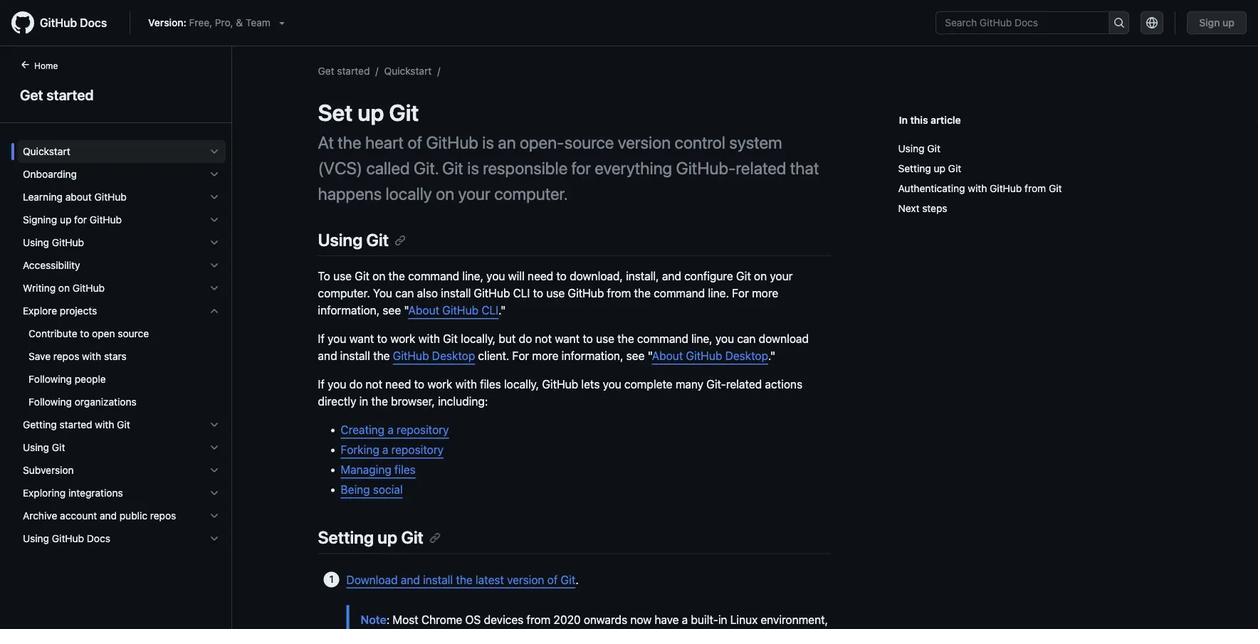 Task type: locate. For each thing, give the bounding box(es) containing it.
using inside the using github dropdown button
[[23, 237, 49, 249]]

sc 9kayk9 0 image inside accessibility dropdown button
[[209, 260, 220, 271]]

0 vertical spatial repository
[[397, 424, 449, 437]]

1 vertical spatial computer.
[[318, 287, 370, 300]]

1 horizontal spatial see
[[627, 350, 645, 363]]

search image
[[1114, 17, 1125, 28]]

4 sc 9kayk9 0 image from the top
[[209, 420, 220, 431]]

exploring
[[23, 488, 66, 499]]

line, up about github cli ."
[[463, 270, 484, 283]]

for right "line."
[[732, 287, 749, 300]]

using
[[899, 143, 925, 155], [318, 230, 363, 250], [23, 237, 49, 249], [23, 442, 49, 454], [23, 533, 49, 545]]

using for using github docs dropdown button
[[23, 533, 49, 545]]

1 horizontal spatial use
[[547, 287, 565, 300]]

on
[[436, 184, 455, 204], [373, 270, 386, 283], [754, 270, 767, 283], [58, 282, 70, 294]]

quickstart
[[384, 65, 432, 77], [23, 146, 70, 157]]

setting up git link up download
[[318, 528, 441, 548]]

of inside at the heart of github is an open-source version control system (vcs) called git. git is responsible for everything github-related that happens locally on your computer.
[[408, 133, 423, 152]]

1 horizontal spatial more
[[752, 287, 779, 300]]

0 horizontal spatial cli
[[482, 304, 499, 318]]

install
[[441, 287, 471, 300], [340, 350, 370, 363], [423, 573, 453, 587]]

up inside dropdown button
[[60, 214, 72, 226]]

following down "save"
[[28, 374, 72, 385]]

1 vertical spatial following
[[28, 396, 72, 408]]

0 horizontal spatial not
[[366, 378, 383, 392]]

control
[[675, 133, 726, 152]]

: most chrome os devices from 2020 onwards now have a built-in linux environment,
[[361, 613, 829, 630]]

0 horizontal spatial your
[[458, 184, 491, 204]]

None search field
[[936, 11, 1130, 34]]

0 horizontal spatial setting
[[318, 528, 374, 548]]

from up next steps link
[[1025, 183, 1047, 194]]

explore projects element
[[11, 300, 232, 414], [11, 323, 232, 414]]

0 horizontal spatial source
[[118, 328, 149, 340]]

1 vertical spatial source
[[118, 328, 149, 340]]

get inside the get started element
[[20, 86, 43, 103]]

0 vertical spatial about
[[409, 304, 440, 318]]

command down the configure
[[654, 287, 705, 300]]

repository
[[397, 424, 449, 437], [392, 444, 444, 457]]

that
[[791, 158, 820, 178]]

git inside dropdown button
[[117, 419, 130, 431]]

following organizations link
[[17, 391, 226, 414]]

1 horizontal spatial /
[[438, 65, 441, 77]]

0 vertical spatial install
[[441, 287, 471, 300]]

and inside the if you want to work with git locally, but do not want to use the command line, you can download and install the
[[318, 350, 337, 363]]

using inside using git dropdown button
[[23, 442, 49, 454]]

." up the but
[[499, 304, 506, 318]]

public
[[120, 510, 148, 522]]

0 vertical spatial source
[[565, 133, 614, 152]]

creating a repository forking a repository managing files being social
[[341, 424, 449, 497]]

sc 9kayk9 0 image for quickstart
[[209, 146, 220, 157]]

github docs
[[40, 16, 107, 30]]

for inside at the heart of github is an open-source version control system (vcs) called git. git is responsible for everything github-related that happens locally on your computer.
[[572, 158, 591, 178]]

sc 9kayk9 0 image for explore projects
[[209, 306, 220, 317]]

install,
[[626, 270, 659, 283]]

work inside if you do not need to work with files locally, github lets you complete many git-related actions directly in the browser, including:
[[428, 378, 453, 392]]

work up including:
[[428, 378, 453, 392]]

3 sc 9kayk9 0 image from the top
[[209, 306, 220, 317]]

using down this
[[899, 143, 925, 155]]

repository down creating a repository 'link'
[[392, 444, 444, 457]]

get for get started
[[20, 86, 43, 103]]

0 vertical spatial information,
[[318, 304, 380, 318]]

learning
[[23, 191, 63, 203]]

sc 9kayk9 0 image
[[209, 169, 220, 180], [209, 214, 220, 226], [209, 306, 220, 317], [209, 420, 220, 431], [209, 442, 220, 454], [209, 534, 220, 545]]

line,
[[463, 270, 484, 283], [692, 332, 713, 346]]

github down account at the bottom left of the page
[[52, 533, 84, 545]]

1 horizontal spatial repos
[[150, 510, 176, 522]]

use up github desktop client.  for more information, see " about github desktop ." at the bottom
[[596, 332, 615, 346]]

8 sc 9kayk9 0 image from the top
[[209, 511, 220, 522]]

using down getting
[[23, 442, 49, 454]]

docs down archive account and public repos
[[87, 533, 110, 545]]

related down "system"
[[736, 158, 787, 178]]

sign up
[[1200, 17, 1235, 28]]

1 horizontal spatial line,
[[692, 332, 713, 346]]

use
[[333, 270, 352, 283], [547, 287, 565, 300], [596, 332, 615, 346]]

sc 9kayk9 0 image inside the using github dropdown button
[[209, 237, 220, 249]]

quickstart element
[[11, 140, 232, 163]]

following inside "link"
[[28, 396, 72, 408]]

open
[[92, 328, 115, 340]]

docs inside dropdown button
[[87, 533, 110, 545]]

1 vertical spatial about
[[652, 350, 683, 363]]

your down responsible
[[458, 184, 491, 204]]

using inside using github docs dropdown button
[[23, 533, 49, 545]]

docs up home link
[[80, 16, 107, 30]]

and inside to use git on the command line, you will need to download, install, and configure git on your computer. you can also install github cli to use github from the command line. for more information, see "
[[662, 270, 682, 283]]

heart
[[365, 133, 404, 152]]

."
[[499, 304, 506, 318], [769, 350, 776, 363]]

sc 9kayk9 0 image for accessibility
[[209, 260, 220, 271]]

github up projects
[[73, 282, 105, 294]]

command up also
[[408, 270, 460, 283]]

the left github desktop link
[[373, 350, 390, 363]]

work inside the if you want to work with git locally, but do not want to use the command line, you can download and install the
[[391, 332, 416, 346]]

1 horizontal spatial can
[[738, 332, 756, 346]]

devices
[[484, 613, 524, 627]]

using git link down 'happens'
[[318, 230, 406, 250]]

sc 9kayk9 0 image inside quickstart dropdown button
[[209, 146, 220, 157]]

for
[[572, 158, 591, 178], [74, 214, 87, 226]]

github inside at the heart of github is an open-source version control system (vcs) called git. git is responsible for everything github-related that happens locally on your computer.
[[426, 133, 479, 152]]

if for if you want to work with git locally, but do not want to use the command line, you can download and install the
[[318, 332, 325, 346]]

sc 9kayk9 0 image inside onboarding dropdown button
[[209, 169, 220, 180]]

0 horizontal spatial ."
[[499, 304, 506, 318]]

github up browser,
[[393, 350, 429, 363]]

0 vertical spatial not
[[535, 332, 552, 346]]

set up git
[[318, 99, 419, 126]]

6 sc 9kayk9 0 image from the top
[[209, 465, 220, 477]]

1 vertical spatial setting
[[318, 528, 374, 548]]

about github cli ."
[[409, 304, 506, 318]]

/
[[376, 65, 379, 77], [438, 65, 441, 77]]

2 vertical spatial a
[[682, 613, 688, 627]]

4 sc 9kayk9 0 image from the top
[[209, 260, 220, 271]]

complete
[[625, 378, 673, 392]]

0 horizontal spatial for
[[74, 214, 87, 226]]

sc 9kayk9 0 image inside explore projects dropdown button
[[209, 306, 220, 317]]

2 vertical spatial using git
[[23, 442, 65, 454]]

an
[[498, 133, 516, 152]]

git
[[389, 99, 419, 126], [928, 143, 941, 155], [442, 158, 464, 178], [949, 163, 962, 175], [1049, 183, 1063, 194], [367, 230, 389, 250], [355, 270, 370, 283], [737, 270, 751, 283], [443, 332, 458, 346], [117, 419, 130, 431], [52, 442, 65, 454], [401, 528, 424, 548], [561, 573, 576, 587]]

0 vertical spatial do
[[519, 332, 532, 346]]

set
[[318, 99, 353, 126]]

a up forking a repository link
[[388, 424, 394, 437]]

up down learning about github
[[60, 214, 72, 226]]

git up next steps link
[[1049, 183, 1063, 194]]

quickstart up onboarding
[[23, 146, 70, 157]]

get started element
[[0, 58, 232, 628]]

1 vertical spatial of
[[548, 573, 558, 587]]

files
[[480, 378, 501, 392], [395, 464, 416, 477]]

0 horizontal spatial computer.
[[318, 287, 370, 300]]

1 horizontal spatial setting up git
[[899, 163, 962, 175]]

github down learning about github dropdown button
[[90, 214, 122, 226]]

0 horizontal spatial from
[[527, 613, 551, 627]]

called
[[366, 158, 410, 178]]

is right git.
[[468, 158, 479, 178]]

explore projects element containing contribute to open source
[[11, 323, 232, 414]]

0 vertical spatial your
[[458, 184, 491, 204]]

and right install,
[[662, 270, 682, 283]]

with inside the if you want to work with git locally, but do not want to use the command line, you can download and install the
[[419, 332, 440, 346]]

1 vertical spatial setting up git
[[318, 528, 424, 548]]

see down you
[[383, 304, 401, 318]]

need up browser,
[[386, 378, 411, 392]]

setting up git link up next steps link
[[899, 159, 1167, 179]]

do up directly on the left of page
[[349, 378, 363, 392]]

1 vertical spatial more
[[532, 350, 559, 363]]

install up about github cli ."
[[441, 287, 471, 300]]

from inside to use git on the command line, you will need to download, install, and configure git on your computer. you can also install github cli to use github from the command line. for more information, see "
[[607, 287, 631, 300]]

see
[[383, 304, 401, 318], [627, 350, 645, 363]]

1 vertical spatial repos
[[150, 510, 176, 522]]

1 vertical spatial setting up git link
[[318, 528, 441, 548]]

sc 9kayk9 0 image for archive account and public repos
[[209, 511, 220, 522]]

of left '.'
[[548, 573, 558, 587]]

work
[[391, 332, 416, 346], [428, 378, 453, 392]]

0 horizontal spatial can
[[396, 287, 414, 300]]

use up the if you want to work with git locally, but do not want to use the command line, you can download and install the
[[547, 287, 565, 300]]

setting up authenticating
[[899, 163, 932, 175]]

1 sc 9kayk9 0 image from the top
[[209, 169, 220, 180]]

configure
[[685, 270, 734, 283]]

using git down 'happens'
[[318, 230, 389, 250]]

command inside the if you want to work with git locally, but do not want to use the command line, you can download and install the
[[637, 332, 689, 346]]

from left 2020
[[527, 613, 551, 627]]

using github docs button
[[17, 528, 226, 551]]

sc 9kayk9 0 image inside using git dropdown button
[[209, 442, 220, 454]]

related inside if you do not need to work with files locally, github lets you complete many git-related actions directly in the browser, including:
[[727, 378, 762, 392]]

from
[[1025, 183, 1047, 194], [607, 287, 631, 300], [527, 613, 551, 627]]

1 sc 9kayk9 0 image from the top
[[209, 146, 220, 157]]

1 horizontal spatial quickstart
[[384, 65, 432, 77]]

7 sc 9kayk9 0 image from the top
[[209, 488, 220, 499]]

0 horizontal spatial is
[[468, 158, 479, 178]]

repos inside dropdown button
[[150, 510, 176, 522]]

onboarding
[[23, 168, 77, 180]]

in this article element
[[899, 113, 1173, 128]]

source
[[565, 133, 614, 152], [118, 328, 149, 340]]

up
[[1223, 17, 1235, 28], [358, 99, 384, 126], [934, 163, 946, 175], [60, 214, 72, 226], [378, 528, 398, 548]]

repos up following people
[[53, 351, 79, 363]]

sc 9kayk9 0 image inside using github docs dropdown button
[[209, 534, 220, 545]]

2 vertical spatial use
[[596, 332, 615, 346]]

in inside : most chrome os devices from 2020 onwards now have a built-in linux environment,
[[719, 613, 728, 627]]

1 horizontal spatial is
[[483, 133, 494, 152]]

information, inside to use git on the command line, you will need to download, install, and configure git on your computer. you can also install github cli to use github from the command line. for more information, see "
[[318, 304, 380, 318]]

sc 9kayk9 0 image for signing up for github
[[209, 214, 220, 226]]

following up getting
[[28, 396, 72, 408]]

for down the but
[[513, 350, 530, 363]]

want down you
[[349, 332, 374, 346]]

sc 9kayk9 0 image for using git
[[209, 442, 220, 454]]

using git link down in this article element at the top right
[[899, 139, 1167, 159]]

computer. down to
[[318, 287, 370, 300]]

using down archive
[[23, 533, 49, 545]]

0 horizontal spatial want
[[349, 332, 374, 346]]

is left the an
[[483, 133, 494, 152]]

using for using git dropdown button
[[23, 442, 49, 454]]

want
[[349, 332, 374, 346], [555, 332, 580, 346]]

onwards
[[584, 613, 628, 627]]

1 vertical spatial install
[[340, 350, 370, 363]]

source up everything
[[565, 133, 614, 152]]

command up complete
[[637, 332, 689, 346]]

1 horizontal spatial setting
[[899, 163, 932, 175]]

started up set up git
[[337, 65, 370, 77]]

related left the actions
[[727, 378, 762, 392]]

linux
[[731, 613, 758, 627]]

1 vertical spatial for
[[513, 350, 530, 363]]

2 desktop from the left
[[726, 350, 769, 363]]

1 horizontal spatial do
[[519, 332, 532, 346]]

0 horizontal spatial get
[[20, 86, 43, 103]]

git down "following organizations" "link"
[[117, 419, 130, 431]]

about github desktop link
[[652, 350, 769, 363]]

archive account and public repos button
[[17, 505, 226, 528]]

0 horizontal spatial do
[[349, 378, 363, 392]]

following people
[[28, 374, 106, 385]]

1 vertical spatial work
[[428, 378, 453, 392]]

using for the using github dropdown button
[[23, 237, 49, 249]]

do inside if you do not need to work with files locally, github lets you complete many git-related actions directly in the browser, including:
[[349, 378, 363, 392]]

on inside at the heart of github is an open-source version control system (vcs) called git. git is responsible for everything github-related that happens locally on your computer.
[[436, 184, 455, 204]]

5 sc 9kayk9 0 image from the top
[[209, 283, 220, 294]]

sc 9kayk9 0 image
[[209, 146, 220, 157], [209, 192, 220, 203], [209, 237, 220, 249], [209, 260, 220, 271], [209, 283, 220, 294], [209, 465, 220, 477], [209, 488, 220, 499], [209, 511, 220, 522]]

sc 9kayk9 0 image for onboarding
[[209, 169, 220, 180]]

sc 9kayk9 0 image inside getting started with git dropdown button
[[209, 420, 220, 431]]

following people link
[[17, 368, 226, 391]]

with up github desktop link
[[419, 332, 440, 346]]

1 horizontal spatial locally,
[[504, 378, 539, 392]]

get started
[[20, 86, 94, 103]]

1 vertical spatial in
[[719, 613, 728, 627]]

sc 9kayk9 0 image inside the signing up for github dropdown button
[[209, 214, 220, 226]]

if down to
[[318, 332, 325, 346]]

accessibility
[[23, 260, 80, 271]]

files inside if you do not need to work with files locally, github lets you complete many git-related actions directly in the browser, including:
[[480, 378, 501, 392]]

3 sc 9kayk9 0 image from the top
[[209, 237, 220, 249]]

0 vertical spatial for
[[732, 287, 749, 300]]

from inside : most chrome os devices from 2020 onwards now have a built-in linux environment,
[[527, 613, 551, 627]]

1 horizontal spatial source
[[565, 133, 614, 152]]

2 explore projects element from the top
[[11, 323, 232, 414]]

2 following from the top
[[28, 396, 72, 408]]

1 explore projects element from the top
[[11, 300, 232, 414]]

1 horizontal spatial using git link
[[899, 139, 1167, 159]]

if for if you do not need to work with files locally, github lets you complete many git-related actions directly in the browser, including:
[[318, 378, 325, 392]]

locally, inside if you do not need to work with files locally, github lets you complete many git-related actions directly in the browser, including:
[[504, 378, 539, 392]]

0 vertical spatial is
[[483, 133, 494, 152]]

quickstart link
[[384, 65, 432, 77]]

6 sc 9kayk9 0 image from the top
[[209, 534, 220, 545]]

1 following from the top
[[28, 374, 72, 385]]

0 vertical spatial more
[[752, 287, 779, 300]]

do right the but
[[519, 332, 532, 346]]

is
[[483, 133, 494, 152], [468, 158, 479, 178]]

can left download
[[738, 332, 756, 346]]

1 vertical spatial your
[[770, 270, 793, 283]]

0 vertical spatial a
[[388, 424, 394, 437]]

2 vertical spatial from
[[527, 613, 551, 627]]

in
[[360, 395, 369, 409], [719, 613, 728, 627]]

sc 9kayk9 0 image for learning about github
[[209, 192, 220, 203]]

in right directly on the left of page
[[360, 395, 369, 409]]

setting up git link
[[899, 159, 1167, 179], [318, 528, 441, 548]]

if inside the if you want to work with git locally, but do not want to use the command line, you can download and install the
[[318, 332, 325, 346]]

following for following organizations
[[28, 396, 72, 408]]

started for getting started with git
[[59, 419, 92, 431]]

authenticating
[[899, 183, 966, 194]]

more inside to use git on the command line, you will need to download, install, and configure git on your computer. you can also install github cli to use github from the command line. for more information, see "
[[752, 287, 779, 300]]

0 horizontal spatial files
[[395, 464, 416, 477]]

files down forking a repository link
[[395, 464, 416, 477]]

git inside at the heart of github is an open-source version control system (vcs) called git. git is responsible for everything github-related that happens locally on your computer.
[[442, 158, 464, 178]]

client.
[[478, 350, 510, 363]]

0 vertical spatial docs
[[80, 16, 107, 30]]

1 horizontal spatial setting up git link
[[899, 159, 1167, 179]]

version right latest
[[507, 573, 545, 587]]

quickstart inside dropdown button
[[23, 146, 70, 157]]

2 horizontal spatial use
[[596, 332, 615, 346]]

using github
[[23, 237, 84, 249]]

started for get started / quickstart /
[[337, 65, 370, 77]]

your inside at the heart of github is an open-source version control system (vcs) called git. git is responsible for everything github-related that happens locally on your computer.
[[458, 184, 491, 204]]

1 vertical spatial docs
[[87, 533, 110, 545]]

with right authenticating
[[968, 183, 988, 194]]

to left the open
[[80, 328, 89, 340]]

started for get started
[[47, 86, 94, 103]]

more up if you do not need to work with files locally, github lets you complete many git-related actions directly in the browser, including:
[[532, 350, 559, 363]]

github down onboarding dropdown button
[[94, 191, 127, 203]]

need inside if you do not need to work with files locally, github lets you complete many git-related actions directly in the browser, including:
[[386, 378, 411, 392]]

with down organizations
[[95, 419, 114, 431]]

0 horizontal spatial using git link
[[318, 230, 406, 250]]

started
[[337, 65, 370, 77], [47, 86, 94, 103], [59, 419, 92, 431]]

this
[[911, 114, 929, 126]]

0 horizontal spatial line,
[[463, 270, 484, 283]]

environment,
[[761, 613, 829, 627]]

source down explore projects dropdown button
[[118, 328, 149, 340]]

/ left quickstart link
[[376, 65, 379, 77]]

learning about github button
[[17, 186, 226, 209]]

explore
[[23, 305, 57, 317]]

1 horizontal spatial "
[[648, 350, 652, 363]]

git up heart
[[389, 99, 419, 126]]

2 if from the top
[[318, 378, 325, 392]]

being
[[341, 484, 370, 497]]

from inside authenticating with github from git link
[[1025, 183, 1047, 194]]

a inside : most chrome os devices from 2020 onwards now have a built-in linux environment,
[[682, 613, 688, 627]]

signing up for github
[[23, 214, 122, 226]]

5 sc 9kayk9 0 image from the top
[[209, 442, 220, 454]]

1 vertical spatial command
[[654, 287, 705, 300]]

git-
[[707, 378, 727, 392]]

sc 9kayk9 0 image inside "archive account and public repos" dropdown button
[[209, 511, 220, 522]]

started inside dropdown button
[[59, 419, 92, 431]]

up inside 'link'
[[1223, 17, 1235, 28]]

to up github desktop client.  for more information, see " about github desktop ." at the bottom
[[583, 332, 593, 346]]

1 vertical spatial can
[[738, 332, 756, 346]]

started down "following organizations"
[[59, 419, 92, 431]]

if inside if you do not need to work with files locally, github lets you complete many git-related actions directly in the browser, including:
[[318, 378, 325, 392]]

2 sc 9kayk9 0 image from the top
[[209, 192, 220, 203]]

0 horizontal spatial for
[[513, 350, 530, 363]]

install inside to use git on the command line, you will need to download, install, and configure git on your computer. you can also install github cli to use github from the command line. for more information, see "
[[441, 287, 471, 300]]

1 horizontal spatial files
[[480, 378, 501, 392]]

for
[[732, 287, 749, 300], [513, 350, 530, 363]]

0 horizontal spatial of
[[408, 133, 423, 152]]

1 vertical spatial using git
[[318, 230, 389, 250]]

install up directly on the left of page
[[340, 350, 370, 363]]

happens
[[318, 184, 382, 204]]

computer. inside at the heart of github is an open-source version control system (vcs) called git. git is responsible for everything github-related that happens locally on your computer.
[[494, 184, 568, 204]]

git down in this article
[[928, 143, 941, 155]]

setting
[[899, 163, 932, 175], [318, 528, 374, 548]]

." down download
[[769, 350, 776, 363]]

sc 9kayk9 0 image inside subversion dropdown button
[[209, 465, 220, 477]]

information, down you
[[318, 304, 380, 318]]

sc 9kayk9 0 image for subversion
[[209, 465, 220, 477]]

version up everything
[[618, 133, 671, 152]]

on down git.
[[436, 184, 455, 204]]

sc 9kayk9 0 image inside writing on github dropdown button
[[209, 283, 220, 294]]

0 vertical spatial line,
[[463, 270, 484, 283]]

about github cli link
[[409, 304, 499, 318]]

desktop left client.
[[432, 350, 475, 363]]

not inside the if you want to work with git locally, but do not want to use the command line, you can download and install the
[[535, 332, 552, 346]]

the inside at the heart of github is an open-source version control system (vcs) called git. git is responsible for everything github-related that happens locally on your computer.
[[338, 133, 362, 152]]

sc 9kayk9 0 image inside learning about github dropdown button
[[209, 192, 220, 203]]

chrome
[[422, 613, 463, 627]]

1 vertical spatial get
[[20, 86, 43, 103]]

a right have
[[682, 613, 688, 627]]

contribute to open source link
[[17, 323, 226, 346]]

sc 9kayk9 0 image inside the exploring integrations dropdown button
[[209, 488, 220, 499]]

and
[[662, 270, 682, 283], [318, 350, 337, 363], [100, 510, 117, 522], [401, 573, 420, 587]]

0 vertical spatial following
[[28, 374, 72, 385]]

github up "home"
[[40, 16, 77, 30]]

1 vertical spatial files
[[395, 464, 416, 477]]

version inside at the heart of github is an open-source version control system (vcs) called git. git is responsible for everything github-related that happens locally on your computer.
[[618, 133, 671, 152]]

started down home link
[[47, 86, 94, 103]]

up right sign
[[1223, 17, 1235, 28]]

get down "home"
[[20, 86, 43, 103]]

1 vertical spatial from
[[607, 287, 631, 300]]

computer. down responsible
[[494, 184, 568, 204]]

repos
[[53, 351, 79, 363], [150, 510, 176, 522]]

1 horizontal spatial want
[[555, 332, 580, 346]]

0 horizontal spatial quickstart
[[23, 146, 70, 157]]

locally,
[[461, 332, 496, 346], [504, 378, 539, 392]]

setting up git up authenticating
[[899, 163, 962, 175]]

0 vertical spatial of
[[408, 133, 423, 152]]

get started link up set on the left top of page
[[318, 65, 370, 77]]

setting up git
[[899, 163, 962, 175], [318, 528, 424, 548]]

1 vertical spatial repository
[[392, 444, 444, 457]]

not right the but
[[535, 332, 552, 346]]

0 horizontal spatial work
[[391, 332, 416, 346]]

in left linux
[[719, 613, 728, 627]]

actions
[[765, 378, 803, 392]]

2 sc 9kayk9 0 image from the top
[[209, 214, 220, 226]]

about up complete
[[652, 350, 683, 363]]

1 if from the top
[[318, 332, 325, 346]]

2 vertical spatial command
[[637, 332, 689, 346]]

0 vertical spatial using git link
[[899, 139, 1167, 159]]

forking a repository link
[[341, 444, 444, 457]]

repository down browser,
[[397, 424, 449, 437]]

0 horizontal spatial repos
[[53, 351, 79, 363]]

2020
[[554, 613, 581, 627]]

and right download
[[401, 573, 420, 587]]



Task type: vqa. For each thing, say whether or not it's contained in the screenshot.
Access To Your Repositories element
no



Task type: describe. For each thing, give the bounding box(es) containing it.
cli inside to use git on the command line, you will need to download, install, and configure git on your computer. you can also install github cli to use github from the command line. for more information, see "
[[513, 287, 530, 300]]

will
[[508, 270, 525, 283]]

2 vertical spatial install
[[423, 573, 453, 587]]

following organizations
[[28, 396, 137, 408]]

your inside to use git on the command line, you will need to download, install, and configure git on your computer. you can also install github cli to use github from the command line. for more information, see "
[[770, 270, 793, 283]]

account
[[60, 510, 97, 522]]

sign up link
[[1188, 11, 1247, 34]]

source inside the get started element
[[118, 328, 149, 340]]

1 vertical spatial version
[[507, 573, 545, 587]]

sc 9kayk9 0 image for writing on github
[[209, 283, 220, 294]]

the up github desktop client.  for more information, see " about github desktop ." at the bottom
[[618, 332, 634, 346]]

creating a repository link
[[341, 424, 449, 437]]

locally
[[386, 184, 432, 204]]

0 horizontal spatial setting up git link
[[318, 528, 441, 548]]

1 horizontal spatial of
[[548, 573, 558, 587]]

1 / from the left
[[376, 65, 379, 77]]

1 horizontal spatial using git
[[318, 230, 389, 250]]

using github docs
[[23, 533, 110, 545]]

git down social
[[401, 528, 424, 548]]

sc 9kayk9 0 image for using github
[[209, 237, 220, 249]]

download
[[759, 332, 809, 346]]

next
[[899, 203, 920, 214]]

social
[[373, 484, 403, 497]]

git up you
[[367, 230, 389, 250]]

git inside the if you want to work with git locally, but do not want to use the command line, you can download and install the
[[443, 332, 458, 346]]

0 vertical spatial using git
[[899, 143, 941, 155]]

about
[[65, 191, 92, 203]]

save repos with stars link
[[17, 346, 226, 368]]

github desktop client.  for more information, see " about github desktop ."
[[393, 350, 776, 363]]

built-
[[691, 613, 719, 627]]

home
[[34, 61, 58, 71]]

to down you
[[377, 332, 388, 346]]

1 vertical spatial "
[[648, 350, 652, 363]]

0 vertical spatial command
[[408, 270, 460, 283]]

latest
[[476, 573, 504, 587]]

git up authenticating
[[949, 163, 962, 175]]

up up heart
[[358, 99, 384, 126]]

signing up for github button
[[17, 209, 226, 232]]

can inside the if you want to work with git locally, but do not want to use the command line, you can download and install the
[[738, 332, 756, 346]]

pro,
[[215, 17, 233, 28]]

use inside the if you want to work with git locally, but do not want to use the command line, you can download and install the
[[596, 332, 615, 346]]

you inside to use git on the command line, you will need to download, install, and configure git on your computer. you can also install github cli to use github from the command line. for more information, see "
[[487, 270, 505, 283]]

home link
[[14, 59, 81, 73]]

sc 9kayk9 0 image for exploring integrations
[[209, 488, 220, 499]]

0 vertical spatial repos
[[53, 351, 79, 363]]

writing on github
[[23, 282, 105, 294]]

on inside dropdown button
[[58, 282, 70, 294]]

can inside to use git on the command line, you will need to download, install, and configure git on your computer. you can also install github cli to use github from the command line. for more information, see "
[[396, 287, 414, 300]]

most
[[393, 613, 419, 627]]

the left latest
[[456, 573, 473, 587]]

github desktop link
[[393, 350, 475, 363]]

integrations
[[68, 488, 123, 499]]

people
[[75, 374, 106, 385]]

triangle down image
[[276, 17, 288, 28]]

using git inside dropdown button
[[23, 442, 65, 454]]

archive account and public repos
[[23, 510, 176, 522]]

1 want from the left
[[349, 332, 374, 346]]

select language: current language is english image
[[1147, 17, 1159, 28]]

authenticating with github from git
[[899, 183, 1063, 194]]

version:
[[148, 17, 187, 28]]

1 vertical spatial ."
[[769, 350, 776, 363]]

not inside if you do not need to work with files locally, github lets you complete many git-related actions directly in the browser, including:
[[366, 378, 383, 392]]

0 horizontal spatial use
[[333, 270, 352, 283]]

system
[[730, 133, 783, 152]]

git up 2020
[[561, 573, 576, 587]]

open-
[[520, 133, 565, 152]]

also
[[417, 287, 438, 300]]

now
[[631, 613, 652, 627]]

.
[[576, 573, 579, 587]]

if you want to work with git locally, but do not want to use the command line, you can download and install the
[[318, 332, 809, 363]]

locally, inside the if you want to work with git locally, but do not want to use the command line, you can download and install the
[[461, 332, 496, 346]]

git right to
[[355, 270, 370, 283]]

contribute
[[28, 328, 77, 340]]

0 vertical spatial get started link
[[318, 65, 370, 77]]

1 vertical spatial using git link
[[318, 230, 406, 250]]

contribute to open source
[[28, 328, 149, 340]]

0 horizontal spatial get started link
[[17, 84, 214, 105]]

and inside dropdown button
[[100, 510, 117, 522]]

line, inside to use git on the command line, you will need to download, install, and configure git on your computer. you can also install github cli to use github from the command line. for more information, see "
[[463, 270, 484, 283]]

using up to
[[318, 230, 363, 250]]

related inside at the heart of github is an open-source version control system (vcs) called git. git is responsible for everything github-related that happens locally on your computer.
[[736, 158, 787, 178]]

source inside at the heart of github is an open-source version control system (vcs) called git. git is responsible for everything github-related that happens locally on your computer.
[[565, 133, 614, 152]]

line, inside the if you want to work with git locally, but do not want to use the command line, you can download and install the
[[692, 332, 713, 346]]

using github button
[[17, 232, 226, 254]]

in inside if you do not need to work with files locally, github lets you complete many git-related actions directly in the browser, including:
[[360, 395, 369, 409]]

managing
[[341, 464, 392, 477]]

0 horizontal spatial about
[[409, 304, 440, 318]]

including:
[[438, 395, 488, 409]]

files inside creating a repository forking a repository managing files being social
[[395, 464, 416, 477]]

2 / from the left
[[438, 65, 441, 77]]

github docs link
[[11, 11, 118, 34]]

but
[[499, 332, 516, 346]]

directly
[[318, 395, 357, 409]]

responsible
[[483, 158, 568, 178]]

team
[[246, 17, 271, 28]]

next steps
[[899, 203, 948, 214]]

on up you
[[373, 270, 386, 283]]

&
[[236, 17, 243, 28]]

2 want from the left
[[555, 332, 580, 346]]

many
[[676, 378, 704, 392]]

on right the configure
[[754, 270, 767, 283]]

everything
[[595, 158, 673, 178]]

free,
[[189, 17, 212, 28]]

get for get started / quickstart /
[[318, 65, 335, 77]]

0 vertical spatial setting up git
[[899, 163, 962, 175]]

1 horizontal spatial information,
[[562, 350, 624, 363]]

1 vertical spatial a
[[383, 444, 389, 457]]

managing files link
[[341, 464, 416, 477]]

1 vertical spatial is
[[468, 158, 479, 178]]

with inside if you do not need to work with files locally, github lets you complete many git-related actions directly in the browser, including:
[[456, 378, 477, 392]]

article
[[931, 114, 962, 126]]

to inside the get started element
[[80, 328, 89, 340]]

github down signing up for github
[[52, 237, 84, 249]]

sc 9kayk9 0 image for using github docs
[[209, 534, 220, 545]]

github up next steps link
[[990, 183, 1023, 194]]

computer. inside to use git on the command line, you will need to download, install, and configure git on your computer. you can also install github cli to use github from the command line. for more information, see "
[[318, 287, 370, 300]]

1 vertical spatial use
[[547, 287, 565, 300]]

getting
[[23, 419, 57, 431]]

git right the configure
[[737, 270, 751, 283]]

install inside the if you want to work with git locally, but do not want to use the command line, you can download and install the
[[340, 350, 370, 363]]

do inside the if you want to work with git locally, but do not want to use the command line, you can download and install the
[[519, 332, 532, 346]]

(vcs)
[[318, 158, 363, 178]]

exploring integrations
[[23, 488, 123, 499]]

using git button
[[17, 437, 226, 460]]

github inside if you do not need to work with files locally, github lets you complete many git-related actions directly in the browser, including:
[[542, 378, 579, 392]]

note
[[361, 613, 387, 627]]

github down will
[[474, 287, 510, 300]]

with up 'people'
[[82, 351, 101, 363]]

need inside to use git on the command line, you will need to download, install, and configure git on your computer. you can also install github cli to use github from the command line. for more information, see "
[[528, 270, 554, 283]]

for inside to use git on the command line, you will need to download, install, and configure git on your computer. you can also install github cli to use github from the command line. for more information, see "
[[732, 287, 749, 300]]

Search GitHub Docs search field
[[937, 12, 1110, 33]]

explore projects
[[23, 305, 97, 317]]

sc 9kayk9 0 image for getting started with git
[[209, 420, 220, 431]]

at the heart of github is an open-source version control system (vcs) called git. git is responsible for everything github-related that happens locally on your computer.
[[318, 133, 820, 204]]

up up authenticating
[[934, 163, 946, 175]]

" inside to use git on the command line, you will need to download, install, and configure git on your computer. you can also install github cli to use github from the command line. for more information, see "
[[404, 304, 409, 318]]

get started / quickstart /
[[318, 65, 441, 77]]

github-
[[676, 158, 736, 178]]

at
[[318, 133, 334, 152]]

stars
[[104, 351, 127, 363]]

to up the if you want to work with git locally, but do not want to use the command line, you can download and install the
[[533, 287, 544, 300]]

explore projects element containing explore projects
[[11, 300, 232, 414]]

git inside dropdown button
[[52, 442, 65, 454]]

see inside to use git on the command line, you will need to download, install, and configure git on your computer. you can also install github cli to use github from the command line. for more information, see "
[[383, 304, 401, 318]]

0 vertical spatial setting up git link
[[899, 159, 1167, 179]]

the up you
[[389, 270, 405, 283]]

signing
[[23, 214, 57, 226]]

to left download,
[[557, 270, 567, 283]]

download
[[347, 573, 398, 587]]

next steps link
[[899, 199, 1167, 219]]

download,
[[570, 270, 623, 283]]

steps
[[923, 203, 948, 214]]

github up github desktop link
[[443, 304, 479, 318]]

quickstart button
[[17, 140, 226, 163]]

1 desktop from the left
[[432, 350, 475, 363]]

lets
[[582, 378, 600, 392]]

accessibility button
[[17, 254, 226, 277]]

forking
[[341, 444, 380, 457]]

to inside if you do not need to work with files locally, github lets you complete many git-related actions directly in the browser, including:
[[414, 378, 425, 392]]

the inside if you do not need to work with files locally, github lets you complete many git-related actions directly in the browser, including:
[[372, 395, 388, 409]]

1 vertical spatial see
[[627, 350, 645, 363]]

version: free, pro, & team
[[148, 17, 271, 28]]

to use git on the command line, you will need to download, install, and configure git on your computer. you can also install github cli to use github from the command line. for more information, see "
[[318, 270, 793, 318]]

github up git-
[[686, 350, 723, 363]]

getting started with git
[[23, 419, 130, 431]]

0 vertical spatial setting
[[899, 163, 932, 175]]

in this article
[[899, 114, 962, 126]]

for inside dropdown button
[[74, 214, 87, 226]]

download and install the latest version of git .
[[347, 573, 579, 587]]

up up download
[[378, 528, 398, 548]]

following for following people
[[28, 374, 72, 385]]

writing on github button
[[17, 277, 226, 300]]

0 horizontal spatial more
[[532, 350, 559, 363]]

subversion button
[[17, 460, 226, 482]]

exploring integrations button
[[17, 482, 226, 505]]

you
[[373, 287, 393, 300]]

1 horizontal spatial about
[[652, 350, 683, 363]]

github down download,
[[568, 287, 604, 300]]

the down install,
[[634, 287, 651, 300]]

with inside dropdown button
[[95, 419, 114, 431]]

if you do not need to work with files locally, github lets you complete many git-related actions directly in the browser, including:
[[318, 378, 803, 409]]

onboarding button
[[17, 163, 226, 186]]

archive
[[23, 510, 57, 522]]

being social link
[[341, 484, 403, 497]]



